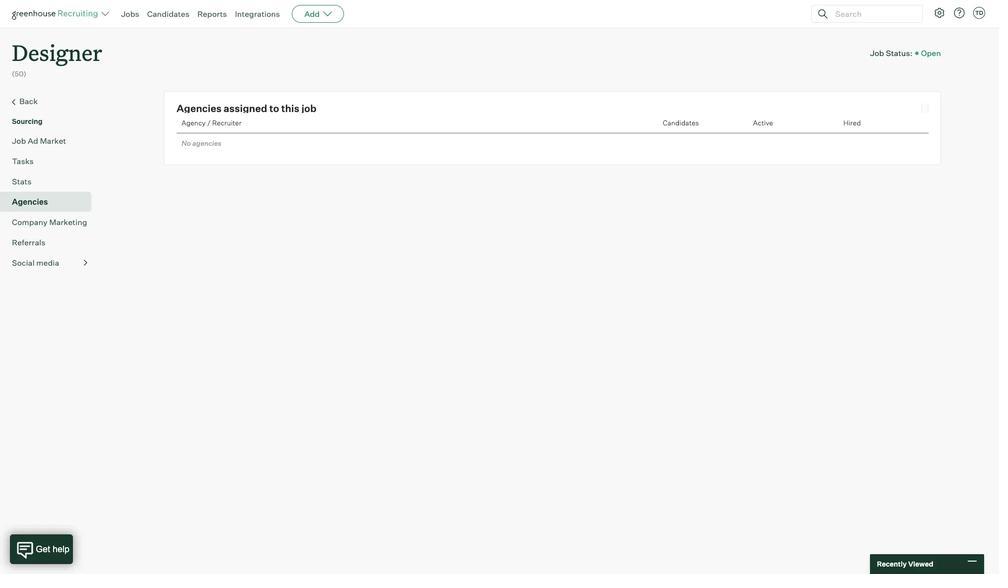 Task type: vqa. For each thing, say whether or not it's contained in the screenshot.
rightmost the viewed
no



Task type: describe. For each thing, give the bounding box(es) containing it.
add
[[304, 9, 320, 19]]

job status:
[[870, 48, 913, 58]]

sourcing
[[12, 117, 42, 125]]

/
[[207, 119, 211, 127]]

social media link
[[12, 257, 87, 269]]

configure image
[[934, 7, 946, 19]]

no agencies
[[182, 139, 221, 147]]

job for job ad market
[[12, 136, 26, 146]]

designer (50)
[[12, 38, 102, 78]]

td button
[[971, 5, 987, 21]]

stats
[[12, 177, 31, 186]]

recently
[[877, 561, 907, 569]]

agency
[[182, 119, 206, 127]]

market
[[40, 136, 66, 146]]

to
[[269, 102, 279, 115]]

agencies for agencies
[[12, 197, 48, 207]]

(50)
[[12, 70, 26, 78]]

job ad market link
[[12, 135, 87, 147]]

candidates link
[[147, 9, 189, 19]]

open
[[921, 48, 941, 58]]

recently viewed
[[877, 561, 933, 569]]

recruiter
[[212, 119, 242, 127]]

reports link
[[197, 9, 227, 19]]

status:
[[886, 48, 913, 58]]

td
[[975, 9, 983, 16]]

integrations link
[[235, 9, 280, 19]]

agency / recruiter
[[182, 119, 242, 127]]

company
[[12, 217, 47, 227]]

1 horizontal spatial candidates
[[663, 119, 699, 127]]

assigned
[[224, 102, 267, 115]]

integrations
[[235, 9, 280, 19]]



Task type: locate. For each thing, give the bounding box(es) containing it.
0 horizontal spatial agencies
[[12, 197, 48, 207]]

agencies up agency
[[177, 102, 222, 115]]

company marketing link
[[12, 216, 87, 228]]

jobs link
[[121, 9, 139, 19]]

marketing
[[49, 217, 87, 227]]

media
[[36, 258, 59, 268]]

back
[[19, 96, 38, 106]]

agencies for agencies assigned to this job
[[177, 102, 222, 115]]

active
[[753, 119, 773, 127]]

back link
[[12, 95, 87, 108]]

referrals link
[[12, 237, 87, 249]]

greenhouse recruiting image
[[12, 8, 101, 20]]

reports
[[197, 9, 227, 19]]

job
[[870, 48, 884, 58], [12, 136, 26, 146]]

1 vertical spatial candidates
[[663, 119, 699, 127]]

0 vertical spatial agencies
[[177, 102, 222, 115]]

td button
[[973, 7, 985, 19]]

1 horizontal spatial job
[[870, 48, 884, 58]]

1 vertical spatial job
[[12, 136, 26, 146]]

tasks link
[[12, 155, 87, 167]]

company marketing
[[12, 217, 87, 227]]

agencies up company
[[12, 197, 48, 207]]

1 horizontal spatial agencies
[[177, 102, 222, 115]]

jobs
[[121, 9, 139, 19]]

referrals
[[12, 238, 45, 248]]

tasks
[[12, 156, 34, 166]]

job left ad
[[12, 136, 26, 146]]

agencies assigned to this job
[[177, 102, 317, 115]]

0 vertical spatial candidates
[[147, 9, 189, 19]]

job left status:
[[870, 48, 884, 58]]

ad
[[28, 136, 38, 146]]

Search text field
[[833, 7, 913, 21]]

candidates
[[147, 9, 189, 19], [663, 119, 699, 127]]

agencies link
[[12, 196, 87, 208]]

no
[[182, 139, 191, 147]]

agencies
[[177, 102, 222, 115], [12, 197, 48, 207]]

viewed
[[908, 561, 933, 569]]

designer
[[12, 38, 102, 67]]

stats link
[[12, 176, 87, 187]]

social media
[[12, 258, 59, 268]]

hired
[[843, 119, 861, 127]]

agencies
[[192, 139, 221, 147]]

job
[[302, 102, 317, 115]]

add button
[[292, 5, 344, 23]]

designer link
[[12, 28, 102, 69]]

job for job status:
[[870, 48, 884, 58]]

0 vertical spatial job
[[870, 48, 884, 58]]

job ad market
[[12, 136, 66, 146]]

0 horizontal spatial job
[[12, 136, 26, 146]]

1 vertical spatial agencies
[[12, 197, 48, 207]]

this
[[281, 102, 299, 115]]

social
[[12, 258, 35, 268]]

0 horizontal spatial candidates
[[147, 9, 189, 19]]



